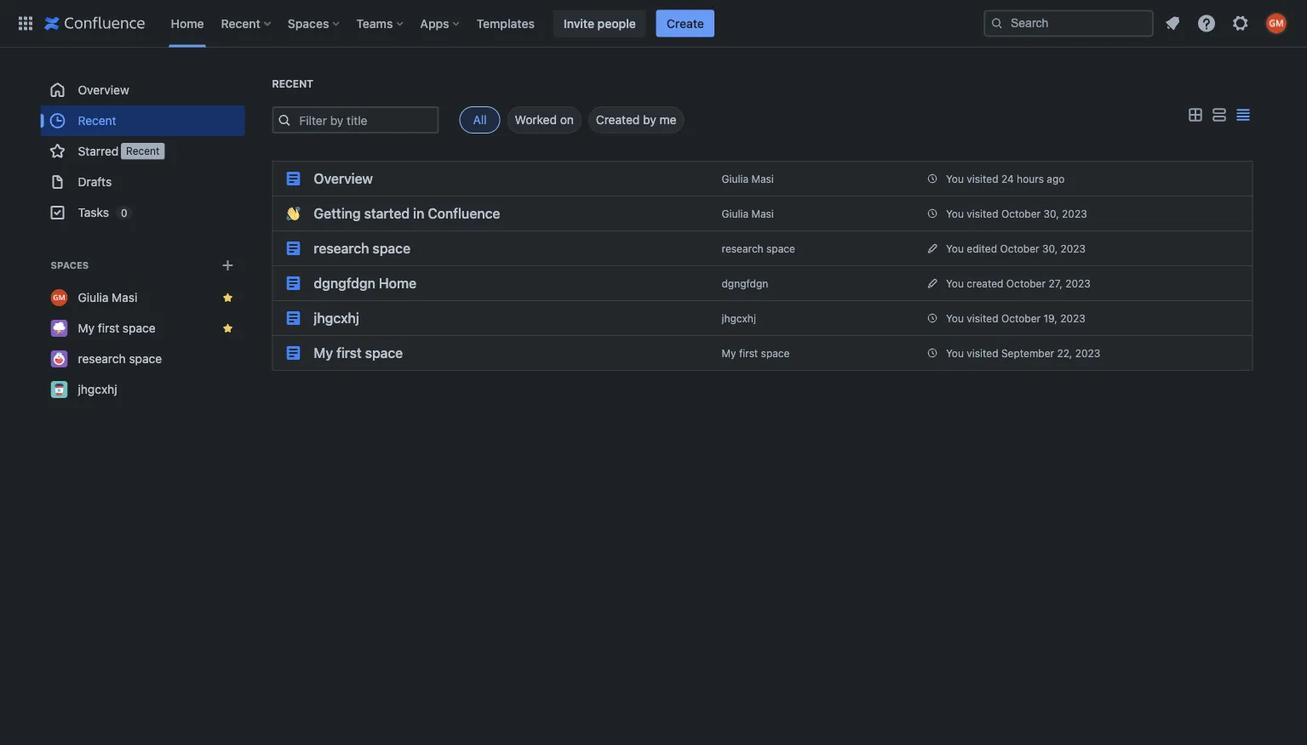 Task type: describe. For each thing, give the bounding box(es) containing it.
september
[[1001, 347, 1054, 359]]

me
[[659, 113, 676, 127]]

settings icon image
[[1230, 13, 1251, 34]]

2 horizontal spatial research space
[[722, 243, 795, 255]]

page image for jhgcxhj
[[287, 312, 300, 325]]

you for first
[[946, 347, 964, 359]]

you for home
[[946, 278, 964, 290]]

5 you from the top
[[946, 313, 964, 324]]

30, for research space
[[1042, 243, 1058, 255]]

visited for getting started in confluence
[[967, 208, 998, 220]]

0 vertical spatial jhgcxhj link
[[722, 313, 756, 325]]

dgngfdgn for dgngfdgn home
[[314, 275, 375, 292]]

spaces inside spaces 'popup button'
[[288, 16, 329, 30]]

worked on button
[[507, 106, 581, 134]]

you visited october 30, 2023
[[946, 208, 1087, 220]]

Filter by title field
[[294, 108, 437, 132]]

visited for my first space
[[967, 347, 998, 359]]

drafts
[[78, 175, 112, 189]]

created by me button
[[588, 106, 684, 134]]

getting started in confluence
[[314, 206, 500, 222]]

masi for overview
[[751, 173, 774, 185]]

starred
[[78, 144, 119, 158]]

apps button
[[415, 10, 466, 37]]

0 horizontal spatial my first space
[[78, 321, 155, 335]]

0
[[121, 207, 127, 219]]

on
[[560, 113, 574, 127]]

you for started
[[946, 208, 964, 220]]

27,
[[1049, 278, 1063, 290]]

october for home
[[1006, 278, 1046, 290]]

recent down spaces 'popup button'
[[272, 78, 313, 90]]

0 vertical spatial research space link
[[722, 243, 795, 255]]

hours
[[1017, 173, 1044, 185]]

teams
[[356, 16, 393, 30]]

0 horizontal spatial first
[[98, 321, 119, 335]]

compact list image
[[1233, 105, 1253, 126]]

appswitcher icon image
[[15, 13, 36, 34]]

worked
[[515, 113, 557, 127]]

22,
[[1057, 347, 1072, 359]]

create a space image
[[218, 255, 238, 276]]

october for started
[[1001, 208, 1041, 220]]

teams button
[[351, 10, 410, 37]]

dgngfdgn home
[[314, 275, 416, 292]]

you created october 27, 2023
[[946, 278, 1091, 290]]

you for space
[[946, 243, 964, 255]]

recent button
[[216, 10, 277, 37]]

2023 for started
[[1062, 208, 1087, 220]]

visited for overview
[[967, 173, 998, 185]]

recent inside recent popup button
[[221, 16, 260, 30]]

invite people
[[564, 16, 636, 30]]

created
[[967, 278, 1003, 290]]

0 horizontal spatial research
[[78, 352, 126, 366]]

help icon image
[[1196, 13, 1217, 34]]

all
[[473, 113, 487, 127]]

cards image
[[1185, 105, 1205, 126]]

2 vertical spatial masi
[[112, 291, 137, 305]]

1 vertical spatial my first space link
[[722, 348, 790, 360]]

giulia masi for overview
[[722, 173, 774, 185]]

dgngfdgn for dgngfdgn link
[[722, 278, 768, 290]]

2 horizontal spatial research
[[722, 243, 764, 255]]

giulia inside giulia masi link
[[78, 291, 108, 305]]

2 vertical spatial giulia masi
[[78, 291, 137, 305]]

1 horizontal spatial my first space
[[314, 345, 403, 361]]

confluence
[[428, 206, 500, 222]]

2023 for home
[[1065, 278, 1091, 290]]

1 horizontal spatial research
[[314, 241, 369, 257]]

1 vertical spatial spaces
[[51, 260, 89, 271]]

0 horizontal spatial research space
[[78, 352, 162, 366]]



Task type: vqa. For each thing, say whether or not it's contained in the screenshot.
right My first space
yes



Task type: locate. For each thing, give the bounding box(es) containing it.
2023 right 27,
[[1065, 278, 1091, 290]]

1 horizontal spatial dgngfdgn
[[722, 278, 768, 290]]

you left edited
[[946, 243, 964, 255]]

you down you created october 27, 2023
[[946, 313, 964, 324]]

3 you from the top
[[946, 243, 964, 255]]

30,
[[1044, 208, 1059, 220], [1042, 243, 1058, 255]]

2 horizontal spatial my
[[722, 348, 736, 360]]

research
[[314, 241, 369, 257], [722, 243, 764, 255], [78, 352, 126, 366]]

1 horizontal spatial first
[[336, 345, 362, 361]]

24
[[1001, 173, 1014, 185]]

0 vertical spatial masi
[[751, 173, 774, 185]]

notification icon image
[[1162, 13, 1183, 34]]

30, down ago
[[1044, 208, 1059, 220]]

star image
[[1215, 204, 1235, 224]]

banner
[[0, 0, 1307, 48]]

you visited 24 hours ago
[[946, 173, 1065, 185]]

1 vertical spatial giulia
[[722, 208, 749, 220]]

you down you visited 24 hours ago
[[946, 208, 964, 220]]

invite
[[564, 16, 594, 30]]

masi
[[751, 173, 774, 185], [751, 208, 774, 220], [112, 291, 137, 305]]

invite people button
[[553, 10, 646, 37]]

unstar this space image
[[221, 322, 235, 335]]

created by me
[[596, 113, 676, 127]]

overview
[[78, 83, 129, 97], [314, 171, 373, 187]]

1 vertical spatial research space link
[[40, 344, 245, 375]]

you left 24
[[946, 173, 964, 185]]

ago
[[1047, 173, 1065, 185]]

0 vertical spatial giulia masi
[[722, 173, 774, 185]]

october for space
[[1000, 243, 1039, 255]]

you visited september 22, 2023
[[946, 347, 1100, 359]]

research space
[[314, 241, 410, 257], [722, 243, 795, 255], [78, 352, 162, 366]]

group containing overview
[[40, 75, 245, 228]]

4 page image from the top
[[287, 347, 300, 360]]

2 horizontal spatial jhgcxhj
[[722, 313, 756, 325]]

0 vertical spatial giulia masi link
[[722, 173, 774, 185]]

by
[[643, 113, 656, 127]]

created
[[596, 113, 640, 127]]

1 vertical spatial overview
[[314, 171, 373, 187]]

visited down created
[[967, 313, 998, 324]]

2 vertical spatial giulia
[[78, 291, 108, 305]]

2 visited from the top
[[967, 208, 998, 220]]

spaces down tasks
[[51, 260, 89, 271]]

drafts link
[[40, 167, 245, 198]]

overview up 'recent' link
[[78, 83, 129, 97]]

0 horizontal spatial jhgcxhj link
[[40, 375, 245, 405]]

1 horizontal spatial spaces
[[288, 16, 329, 30]]

0 horizontal spatial my first space link
[[40, 313, 245, 344]]

1 visited from the top
[[967, 173, 998, 185]]

2023
[[1062, 208, 1087, 220], [1061, 243, 1086, 255], [1065, 278, 1091, 290], [1060, 313, 1086, 324], [1075, 347, 1100, 359]]

overview link
[[40, 75, 245, 106]]

2023 down ago
[[1062, 208, 1087, 220]]

unstar this space image
[[221, 291, 235, 305]]

you left created
[[946, 278, 964, 290]]

masi for getting started in confluence
[[751, 208, 774, 220]]

0 vertical spatial my first space link
[[40, 313, 245, 344]]

visited left 24
[[967, 173, 998, 185]]

2 horizontal spatial first
[[739, 348, 758, 360]]

overview up getting
[[314, 171, 373, 187]]

october left 27,
[[1006, 278, 1046, 290]]

0 horizontal spatial my
[[78, 321, 95, 335]]

tasks
[[78, 206, 109, 220]]

research space link
[[722, 243, 795, 255], [40, 344, 245, 375]]

recent right home link
[[221, 16, 260, 30]]

all button
[[459, 106, 500, 134]]

my
[[78, 321, 95, 335], [314, 345, 333, 361], [722, 348, 736, 360]]

first
[[98, 321, 119, 335], [336, 345, 362, 361], [739, 348, 758, 360]]

home
[[171, 16, 204, 30], [379, 275, 416, 292]]

0 horizontal spatial jhgcxhj
[[78, 383, 117, 397]]

group
[[40, 75, 245, 228]]

space
[[373, 241, 410, 257], [766, 243, 795, 255], [123, 321, 155, 335], [365, 345, 403, 361], [761, 348, 790, 360], [129, 352, 162, 366]]

giulia masi link for overview
[[722, 173, 774, 185]]

spaces
[[288, 16, 329, 30], [51, 260, 89, 271]]

4 visited from the top
[[967, 347, 998, 359]]

0 horizontal spatial research space link
[[40, 344, 245, 375]]

0 horizontal spatial overview
[[78, 83, 129, 97]]

started
[[364, 206, 410, 222]]

page image for research space
[[287, 242, 300, 255]]

dgngfdgn
[[314, 275, 375, 292], [722, 278, 768, 290]]

my first space
[[78, 321, 155, 335], [314, 345, 403, 361], [722, 348, 790, 360]]

30, for getting started in confluence
[[1044, 208, 1059, 220]]

page image for overview
[[287, 172, 300, 186]]

tab list containing all
[[439, 106, 684, 134]]

1 horizontal spatial research space link
[[722, 243, 795, 255]]

:wave: image
[[287, 207, 300, 221], [287, 207, 300, 221]]

you edited october 30, 2023
[[946, 243, 1086, 255]]

home down 'getting started in confluence'
[[379, 275, 416, 292]]

overview inside group
[[78, 83, 129, 97]]

spaces right recent popup button
[[288, 16, 329, 30]]

visited up edited
[[967, 208, 998, 220]]

templates link
[[471, 10, 540, 37]]

0 vertical spatial overview
[[78, 83, 129, 97]]

1 horizontal spatial home
[[379, 275, 416, 292]]

1 horizontal spatial overview
[[314, 171, 373, 187]]

create link
[[656, 10, 714, 37]]

october up you created october 27, 2023
[[1000, 243, 1039, 255]]

starred link
[[40, 136, 245, 167]]

0 vertical spatial giulia
[[722, 173, 749, 185]]

1 page image from the top
[[287, 172, 300, 186]]

search image
[[990, 17, 1004, 30]]

recent down 'recent' link
[[126, 145, 160, 157]]

edited
[[967, 243, 997, 255]]

1 horizontal spatial jhgcxhj link
[[722, 313, 756, 325]]

2023 for first
[[1075, 347, 1100, 359]]

6 you from the top
[[946, 347, 964, 359]]

banner containing home
[[0, 0, 1307, 48]]

2023 right 19,
[[1060, 313, 1086, 324]]

recent
[[221, 16, 260, 30], [272, 78, 313, 90], [78, 114, 116, 128], [126, 145, 160, 157]]

visited left september
[[967, 347, 998, 359]]

october left 19,
[[1001, 313, 1041, 324]]

page image for my first space
[[287, 347, 300, 360]]

2023 up 27,
[[1061, 243, 1086, 255]]

in
[[413, 206, 424, 222]]

1 horizontal spatial my
[[314, 345, 333, 361]]

home left recent popup button
[[171, 16, 204, 30]]

edit image
[[1133, 204, 1153, 224]]

2023 right 22,
[[1075, 347, 1100, 359]]

2 horizontal spatial my first space
[[722, 348, 790, 360]]

global element
[[10, 0, 980, 47]]

1 horizontal spatial my first space link
[[722, 348, 790, 360]]

october up the you edited october 30, 2023
[[1001, 208, 1041, 220]]

my first space link
[[40, 313, 245, 344], [722, 348, 790, 360]]

tab list
[[439, 106, 684, 134]]

3 page image from the top
[[287, 312, 300, 325]]

people
[[597, 16, 636, 30]]

list image
[[1209, 105, 1229, 126]]

visited for jhgcxhj
[[967, 313, 998, 324]]

you down 'you visited october 19, 2023'
[[946, 347, 964, 359]]

0 horizontal spatial spaces
[[51, 260, 89, 271]]

you
[[946, 173, 964, 185], [946, 208, 964, 220], [946, 243, 964, 255], [946, 278, 964, 290], [946, 313, 964, 324], [946, 347, 964, 359]]

page image
[[287, 277, 300, 290]]

2 vertical spatial giulia masi link
[[40, 283, 245, 313]]

jhgcxhj
[[314, 310, 359, 327], [722, 313, 756, 325], [78, 383, 117, 397]]

0 vertical spatial 30,
[[1044, 208, 1059, 220]]

share image
[[1160, 204, 1181, 224]]

getting
[[314, 206, 361, 222]]

recent up starred
[[78, 114, 116, 128]]

jhgcxhj link
[[722, 313, 756, 325], [40, 375, 245, 405]]

create
[[666, 16, 704, 30]]

giulia masi
[[722, 173, 774, 185], [722, 208, 774, 220], [78, 291, 137, 305]]

0 horizontal spatial home
[[171, 16, 204, 30]]

1 horizontal spatial research space
[[314, 241, 410, 257]]

you visited october 19, 2023
[[946, 313, 1086, 324]]

october
[[1001, 208, 1041, 220], [1000, 243, 1039, 255], [1006, 278, 1046, 290], [1001, 313, 1041, 324]]

Search field
[[984, 10, 1154, 37]]

1 vertical spatial giulia masi link
[[722, 208, 774, 220]]

recent link
[[40, 106, 245, 136]]

1 vertical spatial masi
[[751, 208, 774, 220]]

2 you from the top
[[946, 208, 964, 220]]

giulia masi link
[[722, 173, 774, 185], [722, 208, 774, 220], [40, 283, 245, 313]]

home inside global element
[[171, 16, 204, 30]]

1 vertical spatial giulia masi
[[722, 208, 774, 220]]

1 vertical spatial 30,
[[1042, 243, 1058, 255]]

templates
[[476, 16, 535, 30]]

confluence image
[[44, 13, 145, 34], [44, 13, 145, 34]]

worked on
[[515, 113, 574, 127]]

0 vertical spatial home
[[171, 16, 204, 30]]

1 horizontal spatial jhgcxhj
[[314, 310, 359, 327]]

2023 for space
[[1061, 243, 1086, 255]]

0 horizontal spatial dgngfdgn
[[314, 275, 375, 292]]

spaces button
[[283, 10, 346, 37]]

giulia masi link for getting started in confluence
[[722, 208, 774, 220]]

19,
[[1044, 313, 1057, 324]]

recent inside 'recent' link
[[78, 114, 116, 128]]

apps
[[420, 16, 449, 30]]

0 vertical spatial spaces
[[288, 16, 329, 30]]

3 visited from the top
[[967, 313, 998, 324]]

1 vertical spatial home
[[379, 275, 416, 292]]

1 you from the top
[[946, 173, 964, 185]]

giulia for overview
[[722, 173, 749, 185]]

visited
[[967, 173, 998, 185], [967, 208, 998, 220], [967, 313, 998, 324], [967, 347, 998, 359]]

home link
[[166, 10, 209, 37]]

page image
[[287, 172, 300, 186], [287, 242, 300, 255], [287, 312, 300, 325], [287, 347, 300, 360]]

30, up 27,
[[1042, 243, 1058, 255]]

2 page image from the top
[[287, 242, 300, 255]]

giulia for getting started in confluence
[[722, 208, 749, 220]]

4 you from the top
[[946, 278, 964, 290]]

1 vertical spatial jhgcxhj link
[[40, 375, 245, 405]]

dgngfdgn link
[[722, 278, 768, 290]]

giulia
[[722, 173, 749, 185], [722, 208, 749, 220], [78, 291, 108, 305]]

giulia masi for getting started in confluence
[[722, 208, 774, 220]]



